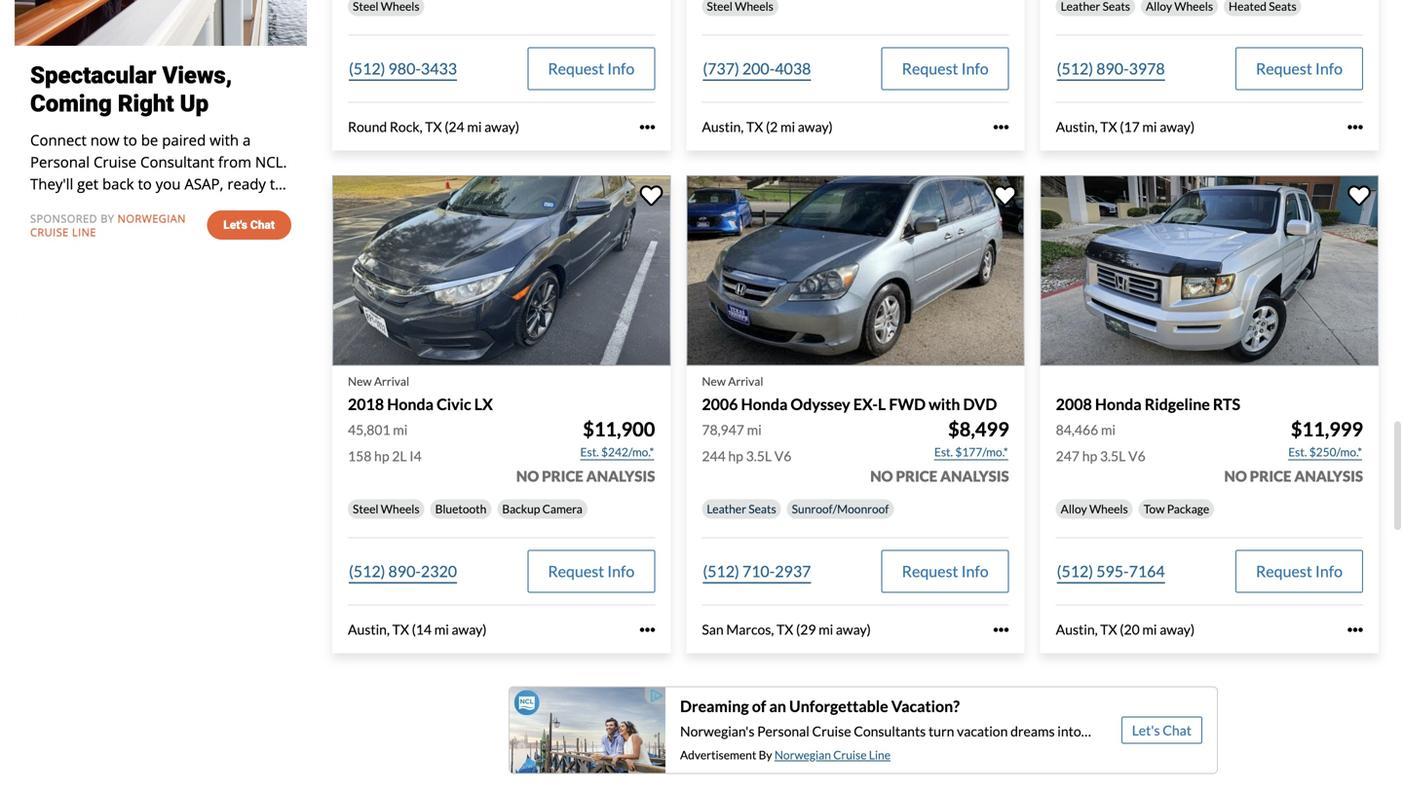 Task type: vqa. For each thing, say whether or not it's contained in the screenshot.
TX related to Austin, TX (2 mi away)
yes



Task type: describe. For each thing, give the bounding box(es) containing it.
new for $8,499
[[702, 374, 726, 388]]

marcos,
[[727, 622, 774, 638]]

request info button for (512) 890-3978
[[1236, 47, 1364, 90]]

(29
[[796, 622, 816, 638]]

(2
[[766, 118, 778, 135]]

$8,499 est. $177/mo.* no price analysis
[[871, 418, 1010, 485]]

arrival for $8,499
[[728, 374, 764, 388]]

bluetooth
[[435, 502, 487, 516]]

2937
[[775, 562, 811, 581]]

info for (737) 200-4038
[[962, 59, 989, 78]]

analysis for $8,499
[[941, 468, 1010, 485]]

info for (512) 710-2937
[[962, 562, 989, 581]]

chat
[[1163, 722, 1192, 739]]

no for $11,900
[[517, 468, 539, 485]]

890- for 2320
[[388, 562, 421, 581]]

backup
[[502, 502, 540, 516]]

request for 3433
[[548, 59, 605, 78]]

2008 honda ridgeline rts
[[1056, 395, 1241, 414]]

vacation?
[[892, 697, 960, 716]]

austin, tx (14 mi away)
[[348, 622, 487, 638]]

ellipsis h image for austin, tx (17 mi away)
[[1348, 119, 1364, 135]]

backup camera
[[502, 502, 583, 516]]

78,947 mi 244 hp 3.5l v6
[[702, 422, 792, 465]]

austin, for austin, tx (20 mi away)
[[1056, 622, 1098, 638]]

i4
[[410, 448, 422, 465]]

tx for austin, tx (20 mi away)
[[1101, 622, 1118, 638]]

l
[[878, 395, 886, 414]]

request info for 2937
[[902, 562, 989, 581]]

austin, tx (17 mi away)
[[1056, 118, 1195, 135]]

request for 7164
[[1257, 562, 1313, 581]]

158
[[348, 448, 372, 465]]

away) for austin, tx (2 mi away)
[[798, 118, 833, 135]]

steel wheels
[[353, 502, 420, 516]]

ellipsis h image for austin, tx (20 mi away)
[[1348, 622, 1364, 638]]

round
[[348, 118, 387, 135]]

mi right the (17
[[1143, 118, 1158, 135]]

(512) 595-7164
[[1057, 562, 1166, 581]]

$11,999
[[1292, 418, 1364, 441]]

3 honda from the left
[[1096, 395, 1142, 414]]

info for (512) 890-3978
[[1316, 59, 1343, 78]]

personal
[[758, 723, 810, 740]]

2006
[[702, 395, 738, 414]]

est. $242/mo.* button
[[580, 443, 655, 462]]

into
[[1058, 723, 1082, 740]]

vacation
[[957, 723, 1008, 740]]

request info for 2320
[[548, 562, 635, 581]]

(14
[[412, 622, 432, 638]]

dvd
[[964, 395, 998, 414]]

let's chat
[[1133, 722, 1192, 739]]

$11,900 est. $242/mo.* no price analysis
[[517, 418, 655, 485]]

austin, for austin, tx (14 mi away)
[[348, 622, 390, 638]]

84,466 mi 247 hp 3.5l v6
[[1056, 422, 1146, 465]]

78,947
[[702, 422, 745, 438]]

analysis for $11,999
[[1295, 468, 1364, 485]]

round rock, tx (24 mi away)
[[348, 118, 520, 135]]

info for (512) 595-7164
[[1316, 562, 1343, 581]]

3.5l for $11,999
[[1101, 448, 1126, 465]]

(512) 890-3978 button
[[1056, 47, 1167, 90]]

away) for austin, tx (14 mi away)
[[452, 622, 487, 638]]

$11,900
[[583, 418, 655, 441]]

tx left (24
[[425, 118, 442, 135]]

est. $250/mo.* button
[[1288, 443, 1364, 462]]

7164
[[1129, 562, 1166, 581]]

(512) 980-3433 button
[[348, 47, 458, 90]]

45,801 mi 158 hp 2l i4
[[348, 422, 422, 465]]

arrival for $11,900
[[374, 374, 410, 388]]

mi right (20
[[1143, 622, 1158, 638]]

new for $11,900
[[348, 374, 372, 388]]

200-
[[743, 59, 775, 78]]

silver pearl metallic 2006 honda odyssey ex-l fwd with dvd minivan front-wheel drive automatic image
[[687, 176, 1025, 366]]

norwegian
[[775, 748, 831, 762]]

244
[[702, 448, 726, 465]]

dreams
[[1011, 723, 1055, 740]]

silver 2008 honda ridgeline rts pickup truck four-wheel drive 5-speed automatic image
[[1041, 176, 1379, 366]]

hp for $11,900
[[374, 448, 390, 465]]

civic
[[437, 395, 471, 414]]

2018
[[348, 395, 384, 414]]

3.5l for $8,499
[[746, 448, 772, 465]]

request for 3978
[[1257, 59, 1313, 78]]

84,466
[[1056, 422, 1099, 438]]

planner!
[[902, 740, 952, 756]]

away) right (29
[[836, 622, 871, 638]]

of
[[752, 697, 767, 716]]

no for $8,499
[[871, 468, 893, 485]]

tow package
[[1144, 502, 1210, 516]]

alloy
[[1061, 502, 1088, 516]]

request info for 3433
[[548, 59, 635, 78]]

seats
[[749, 502, 777, 516]]

austin, tx (20 mi away)
[[1056, 622, 1195, 638]]

request info button for (512) 595-7164
[[1236, 550, 1364, 593]]

ex-
[[854, 395, 878, 414]]

camera
[[543, 502, 583, 516]]

norwegian's
[[680, 723, 755, 740]]

(512) 890-2320 button
[[348, 550, 458, 593]]

today
[[777, 740, 811, 756]]

(512) for (512) 890-3978
[[1057, 59, 1094, 78]]

your
[[872, 740, 899, 756]]

price for $11,900
[[542, 468, 584, 485]]

$242/mo.*
[[602, 445, 654, 459]]

request for 2320
[[548, 562, 605, 581]]

2008
[[1056, 395, 1093, 414]]

v6 for $8,499
[[775, 448, 792, 465]]

advertisement
[[680, 748, 757, 762]]

(512) for (512) 890-2320
[[349, 562, 385, 581]]

info for (512) 980-3433
[[608, 59, 635, 78]]

request for 4038
[[902, 59, 959, 78]]

let's chat link
[[1133, 722, 1192, 739]]

away) for austin, tx (17 mi away)
[[1160, 118, 1195, 135]]

an
[[770, 697, 787, 716]]

steel
[[353, 502, 379, 516]]

request info button for (512) 710-2937
[[882, 550, 1010, 593]]

$250/mo.*
[[1310, 445, 1363, 459]]

norwegian cruise line image
[[510, 688, 666, 775]]



Task type: locate. For each thing, give the bounding box(es) containing it.
hp for $8,499
[[729, 448, 744, 465]]

arrival up 2006
[[728, 374, 764, 388]]

890-
[[1097, 59, 1129, 78], [388, 562, 421, 581]]

1 horizontal spatial 890-
[[1097, 59, 1129, 78]]

price for $8,499
[[896, 468, 938, 485]]

3978
[[1129, 59, 1166, 78]]

dreaming
[[680, 697, 749, 716]]

3 no from the left
[[1225, 468, 1248, 485]]

(512) down steel
[[349, 562, 385, 581]]

est. down $11,900
[[581, 445, 599, 459]]

info for (512) 890-2320
[[608, 562, 635, 581]]

request info
[[548, 59, 635, 78], [902, 59, 989, 78], [1257, 59, 1343, 78], [548, 562, 635, 581], [902, 562, 989, 581], [1257, 562, 1343, 581]]

2 no from the left
[[871, 468, 893, 485]]

2 horizontal spatial est.
[[1289, 445, 1308, 459]]

$8,499
[[949, 418, 1010, 441]]

(17
[[1120, 118, 1140, 135]]

away)
[[485, 118, 520, 135], [798, 118, 833, 135], [1160, 118, 1195, 135], [452, 622, 487, 638], [836, 622, 871, 638], [1160, 622, 1195, 638]]

advertisement region
[[15, 0, 307, 338]]

leather seats
[[707, 502, 777, 516]]

cruise down unforgettable
[[813, 723, 852, 740]]

v6 inside 78,947 mi 244 hp 3.5l v6
[[775, 448, 792, 465]]

price
[[542, 468, 584, 485], [896, 468, 938, 485], [1250, 468, 1292, 485]]

away) for austin, tx (20 mi away)
[[1160, 622, 1195, 638]]

v6 inside the 84,466 mi 247 hp 3.5l v6
[[1129, 448, 1146, 465]]

tx for austin, tx (2 mi away)
[[747, 118, 764, 135]]

1 horizontal spatial hp
[[729, 448, 744, 465]]

est. for $11,900
[[581, 445, 599, 459]]

est. $177/mo.* button
[[934, 443, 1010, 462]]

2 analysis from the left
[[941, 468, 1010, 485]]

mi right (29
[[819, 622, 834, 638]]

est.
[[581, 445, 599, 459], [935, 445, 953, 459], [1289, 445, 1308, 459]]

0 horizontal spatial arrival
[[374, 374, 410, 388]]

analysis down est. $250/mo.* button
[[1295, 468, 1364, 485]]

2 3.5l from the left
[[1101, 448, 1126, 465]]

honda inside the new arrival 2006 honda odyssey ex-l fwd with dvd
[[741, 395, 788, 414]]

(512) 890-3978
[[1057, 59, 1166, 78]]

595-
[[1097, 562, 1129, 581]]

(512)
[[349, 59, 385, 78], [1057, 59, 1094, 78], [349, 562, 385, 581], [703, 562, 740, 581], [1057, 562, 1094, 581]]

mi right (24
[[467, 118, 482, 135]]

0 vertical spatial cruise
[[813, 723, 852, 740]]

tx for austin, tx (14 mi away)
[[392, 622, 409, 638]]

request info button for (737) 200-4038
[[882, 47, 1010, 90]]

analysis down est. $177/mo.* button
[[941, 468, 1010, 485]]

890- for 3978
[[1097, 59, 1129, 78]]

(512) 595-7164 button
[[1056, 550, 1167, 593]]

hp inside the 84,466 mi 247 hp 3.5l v6
[[1083, 448, 1098, 465]]

honda inside new arrival 2018 honda civic lx
[[387, 395, 434, 414]]

1 est. from the left
[[581, 445, 599, 459]]

arrival inside the new arrival 2006 honda odyssey ex-l fwd with dvd
[[728, 374, 764, 388]]

analysis
[[587, 468, 655, 485], [941, 468, 1010, 485], [1295, 468, 1364, 485]]

honda left civic
[[387, 395, 434, 414]]

analysis inside $8,499 est. $177/mo.* no price analysis
[[941, 468, 1010, 485]]

hp right '247'
[[1083, 448, 1098, 465]]

2 hp from the left
[[729, 448, 744, 465]]

honda up 78,947 mi 244 hp 3.5l v6
[[741, 395, 788, 414]]

mi right (14
[[435, 622, 449, 638]]

consultants
[[854, 723, 926, 740]]

3.5l inside the 84,466 mi 247 hp 3.5l v6
[[1101, 448, 1126, 465]]

(512) left 595-
[[1057, 562, 1094, 581]]

3.5l
[[746, 448, 772, 465], [1101, 448, 1126, 465]]

0 horizontal spatial 3.5l
[[746, 448, 772, 465]]

austin, left (14
[[348, 622, 390, 638]]

norwegian's personal cruise consultants turn vacation dreams into reality. connect today and meet your planner! link
[[680, 723, 1092, 756]]

wheels for alloy wheels
[[1090, 502, 1129, 516]]

alloy wheels
[[1061, 502, 1129, 516]]

mi right 78,947
[[747, 422, 762, 438]]

v6 up seats at the right of the page
[[775, 448, 792, 465]]

v6 for $11,999
[[1129, 448, 1146, 465]]

0 horizontal spatial v6
[[775, 448, 792, 465]]

ellipsis h image for austin, tx (2 mi away)
[[994, 119, 1010, 135]]

ellipsis h image
[[640, 119, 655, 135], [994, 119, 1010, 135], [1348, 119, 1364, 135], [640, 622, 655, 638], [994, 622, 1010, 638], [1348, 622, 1364, 638]]

and
[[814, 740, 836, 756]]

2 est. from the left
[[935, 445, 953, 459]]

1 horizontal spatial 3.5l
[[1101, 448, 1126, 465]]

austin, for austin, tx (17 mi away)
[[1056, 118, 1098, 135]]

ellipsis h image for san marcos, tx (29 mi away)
[[994, 622, 1010, 638]]

1 vertical spatial 890-
[[388, 562, 421, 581]]

(512) left 710-
[[703, 562, 740, 581]]

est. for $11,999
[[1289, 445, 1308, 459]]

gray 2018 honda civic lx sedan front-wheel drive automatic image
[[332, 176, 671, 366]]

by
[[759, 748, 773, 762]]

wheels right alloy
[[1090, 502, 1129, 516]]

v6 down 2008 honda ridgeline rts
[[1129, 448, 1146, 465]]

no inside $11,999 est. $250/mo.* no price analysis
[[1225, 468, 1248, 485]]

3 hp from the left
[[1083, 448, 1098, 465]]

tx left (2
[[747, 118, 764, 135]]

no down rts
[[1225, 468, 1248, 485]]

no up sunroof/moonroof
[[871, 468, 893, 485]]

turn
[[929, 723, 955, 740]]

1 horizontal spatial arrival
[[728, 374, 764, 388]]

890- up austin, tx (14 mi away)
[[388, 562, 421, 581]]

$177/mo.*
[[956, 445, 1009, 459]]

0 horizontal spatial price
[[542, 468, 584, 485]]

price inside $11,999 est. $250/mo.* no price analysis
[[1250, 468, 1292, 485]]

arrival up 2018
[[374, 374, 410, 388]]

(512) for (512) 980-3433
[[349, 59, 385, 78]]

3 price from the left
[[1250, 468, 1292, 485]]

analysis down the est. $242/mo.* button
[[587, 468, 655, 485]]

wheels right steel
[[381, 502, 420, 516]]

(512) left 3978
[[1057, 59, 1094, 78]]

let's
[[1133, 722, 1161, 739]]

austin, left the (17
[[1056, 118, 1098, 135]]

austin, left (20
[[1056, 622, 1098, 638]]

(24
[[445, 118, 465, 135]]

(737) 200-4038
[[703, 59, 811, 78]]

request info button for (512) 890-2320
[[528, 550, 655, 593]]

3 analysis from the left
[[1295, 468, 1364, 485]]

1 honda from the left
[[387, 395, 434, 414]]

0 horizontal spatial no
[[517, 468, 539, 485]]

3.5l inside 78,947 mi 244 hp 3.5l v6
[[746, 448, 772, 465]]

(20
[[1120, 622, 1140, 638]]

honda for $8,499
[[741, 395, 788, 414]]

2l
[[392, 448, 407, 465]]

new
[[348, 374, 372, 388], [702, 374, 726, 388]]

unforgettable
[[790, 697, 889, 716]]

line
[[869, 748, 891, 762]]

price down est. $250/mo.* button
[[1250, 468, 1292, 485]]

(512) for (512) 595-7164
[[1057, 562, 1094, 581]]

rock,
[[390, 118, 423, 135]]

0 horizontal spatial est.
[[581, 445, 599, 459]]

new inside the new arrival 2006 honda odyssey ex-l fwd with dvd
[[702, 374, 726, 388]]

tx left (29
[[777, 622, 794, 638]]

2 honda from the left
[[741, 395, 788, 414]]

1 hp from the left
[[374, 448, 390, 465]]

cruise
[[813, 723, 852, 740], [834, 748, 867, 762]]

$11,999 est. $250/mo.* no price analysis
[[1225, 418, 1364, 485]]

hp right 244
[[729, 448, 744, 465]]

est. inside $11,999 est. $250/mo.* no price analysis
[[1289, 445, 1308, 459]]

2 horizontal spatial honda
[[1096, 395, 1142, 414]]

mi inside the 84,466 mi 247 hp 3.5l v6
[[1102, 422, 1116, 438]]

hp left the 2l
[[374, 448, 390, 465]]

est. left $177/mo.*
[[935, 445, 953, 459]]

san marcos, tx (29 mi away)
[[702, 622, 871, 638]]

away) right the (17
[[1160, 118, 1195, 135]]

package
[[1168, 502, 1210, 516]]

3433
[[421, 59, 457, 78]]

0 horizontal spatial honda
[[387, 395, 434, 414]]

austin, tx (2 mi away)
[[702, 118, 833, 135]]

(737)
[[703, 59, 740, 78]]

(512) left 980-
[[349, 59, 385, 78]]

new arrival 2006 honda odyssey ex-l fwd with dvd
[[702, 374, 998, 414]]

1 horizontal spatial price
[[896, 468, 938, 485]]

cruise left line
[[834, 748, 867, 762]]

980-
[[388, 59, 421, 78]]

ellipsis h image for round rock, tx (24 mi away)
[[640, 119, 655, 135]]

(512) 980-3433
[[349, 59, 457, 78]]

new up 2006
[[702, 374, 726, 388]]

mi right 84,466
[[1102, 422, 1116, 438]]

connect
[[724, 740, 774, 756]]

0 vertical spatial 890-
[[1097, 59, 1129, 78]]

hp inside 78,947 mi 244 hp 3.5l v6
[[729, 448, 744, 465]]

2 price from the left
[[896, 468, 938, 485]]

1 horizontal spatial est.
[[935, 445, 953, 459]]

1 horizontal spatial no
[[871, 468, 893, 485]]

austin, for austin, tx (2 mi away)
[[702, 118, 744, 135]]

odyssey
[[791, 395, 851, 414]]

price inside $11,900 est. $242/mo.* no price analysis
[[542, 468, 584, 485]]

tx left (14
[[392, 622, 409, 638]]

3.5l right '247'
[[1101, 448, 1126, 465]]

analysis inside $11,900 est. $242/mo.* no price analysis
[[587, 468, 655, 485]]

ridgeline
[[1145, 395, 1211, 414]]

wheels for steel wheels
[[381, 502, 420, 516]]

1 no from the left
[[517, 468, 539, 485]]

0 horizontal spatial analysis
[[587, 468, 655, 485]]

0 horizontal spatial wheels
[[381, 502, 420, 516]]

mi right (2
[[781, 118, 796, 135]]

new inside new arrival 2018 honda civic lx
[[348, 374, 372, 388]]

analysis for $11,900
[[587, 468, 655, 485]]

0 horizontal spatial 890-
[[388, 562, 421, 581]]

(512) for (512) 710-2937
[[703, 562, 740, 581]]

2 new from the left
[[702, 374, 726, 388]]

1 v6 from the left
[[775, 448, 792, 465]]

honda for $11,900
[[387, 395, 434, 414]]

honda up the 84,466 mi 247 hp 3.5l v6
[[1096, 395, 1142, 414]]

with
[[929, 395, 961, 414]]

tx left (20
[[1101, 622, 1118, 638]]

1 horizontal spatial honda
[[741, 395, 788, 414]]

(737) 200-4038 button
[[702, 47, 812, 90]]

4038
[[775, 59, 811, 78]]

1 horizontal spatial analysis
[[941, 468, 1010, 485]]

890- up austin, tx (17 mi away)
[[1097, 59, 1129, 78]]

3 est. from the left
[[1289, 445, 1308, 459]]

mi inside 78,947 mi 244 hp 3.5l v6
[[747, 422, 762, 438]]

away) right (20
[[1160, 622, 1195, 638]]

hp inside '45,801 mi 158 hp 2l i4'
[[374, 448, 390, 465]]

1 price from the left
[[542, 468, 584, 485]]

hp for $11,999
[[1083, 448, 1098, 465]]

new arrival 2018 honda civic lx
[[348, 374, 493, 414]]

meet
[[838, 740, 869, 756]]

no up backup
[[517, 468, 539, 485]]

request info for 4038
[[902, 59, 989, 78]]

hp
[[374, 448, 390, 465], [729, 448, 744, 465], [1083, 448, 1098, 465]]

request info for 3978
[[1257, 59, 1343, 78]]

est. inside $11,900 est. $242/mo.* no price analysis
[[581, 445, 599, 459]]

mi up the 2l
[[393, 422, 408, 438]]

1 new from the left
[[348, 374, 372, 388]]

1 vertical spatial cruise
[[834, 748, 867, 762]]

away) right (14
[[452, 622, 487, 638]]

2 arrival from the left
[[728, 374, 764, 388]]

mi inside '45,801 mi 158 hp 2l i4'
[[393, 422, 408, 438]]

away) right (2
[[798, 118, 833, 135]]

2 v6 from the left
[[1129, 448, 1146, 465]]

1 wheels from the left
[[381, 502, 420, 516]]

(512) inside button
[[349, 59, 385, 78]]

2320
[[421, 562, 457, 581]]

price up camera
[[542, 468, 584, 485]]

request for 2937
[[902, 562, 959, 581]]

2 horizontal spatial price
[[1250, 468, 1292, 485]]

sunroof/moonroof
[[792, 502, 889, 516]]

austin, left (2
[[702, 118, 744, 135]]

0 horizontal spatial new
[[348, 374, 372, 388]]

2 horizontal spatial analysis
[[1295, 468, 1364, 485]]

0 horizontal spatial hp
[[374, 448, 390, 465]]

tx for austin, tx (17 mi away)
[[1101, 118, 1118, 135]]

away) right (24
[[485, 118, 520, 135]]

2 wheels from the left
[[1090, 502, 1129, 516]]

est. down $11,999
[[1289, 445, 1308, 459]]

ellipsis h image for austin, tx (14 mi away)
[[640, 622, 655, 638]]

no for $11,999
[[1225, 468, 1248, 485]]

1 horizontal spatial new
[[702, 374, 726, 388]]

no inside $11,900 est. $242/mo.* no price analysis
[[517, 468, 539, 485]]

1 horizontal spatial v6
[[1129, 448, 1146, 465]]

request info for 7164
[[1257, 562, 1343, 581]]

mi
[[467, 118, 482, 135], [781, 118, 796, 135], [1143, 118, 1158, 135], [393, 422, 408, 438], [747, 422, 762, 438], [1102, 422, 1116, 438], [435, 622, 449, 638], [819, 622, 834, 638], [1143, 622, 1158, 638]]

new up 2018
[[348, 374, 372, 388]]

1 horizontal spatial wheels
[[1090, 502, 1129, 516]]

est. inside $8,499 est. $177/mo.* no price analysis
[[935, 445, 953, 459]]

(512) 710-2937 button
[[702, 550, 812, 593]]

1 arrival from the left
[[374, 374, 410, 388]]

no inside $8,499 est. $177/mo.* no price analysis
[[871, 468, 893, 485]]

arrival inside new arrival 2018 honda civic lx
[[374, 374, 410, 388]]

tx left the (17
[[1101, 118, 1118, 135]]

3.5l right 244
[[746, 448, 772, 465]]

analysis inside $11,999 est. $250/mo.* no price analysis
[[1295, 468, 1364, 485]]

1 3.5l from the left
[[746, 448, 772, 465]]

price down est. $177/mo.* button
[[896, 468, 938, 485]]

price inside $8,499 est. $177/mo.* no price analysis
[[896, 468, 938, 485]]

san
[[702, 622, 724, 638]]

request info button for (512) 980-3433
[[528, 47, 655, 90]]

(512) 890-2320
[[349, 562, 457, 581]]

tow
[[1144, 502, 1165, 516]]

rts
[[1214, 395, 1241, 414]]

2 horizontal spatial no
[[1225, 468, 1248, 485]]

est. for $8,499
[[935, 445, 953, 459]]

(512) 710-2937
[[703, 562, 811, 581]]

2 horizontal spatial hp
[[1083, 448, 1098, 465]]

price for $11,999
[[1250, 468, 1292, 485]]

1 analysis from the left
[[587, 468, 655, 485]]



